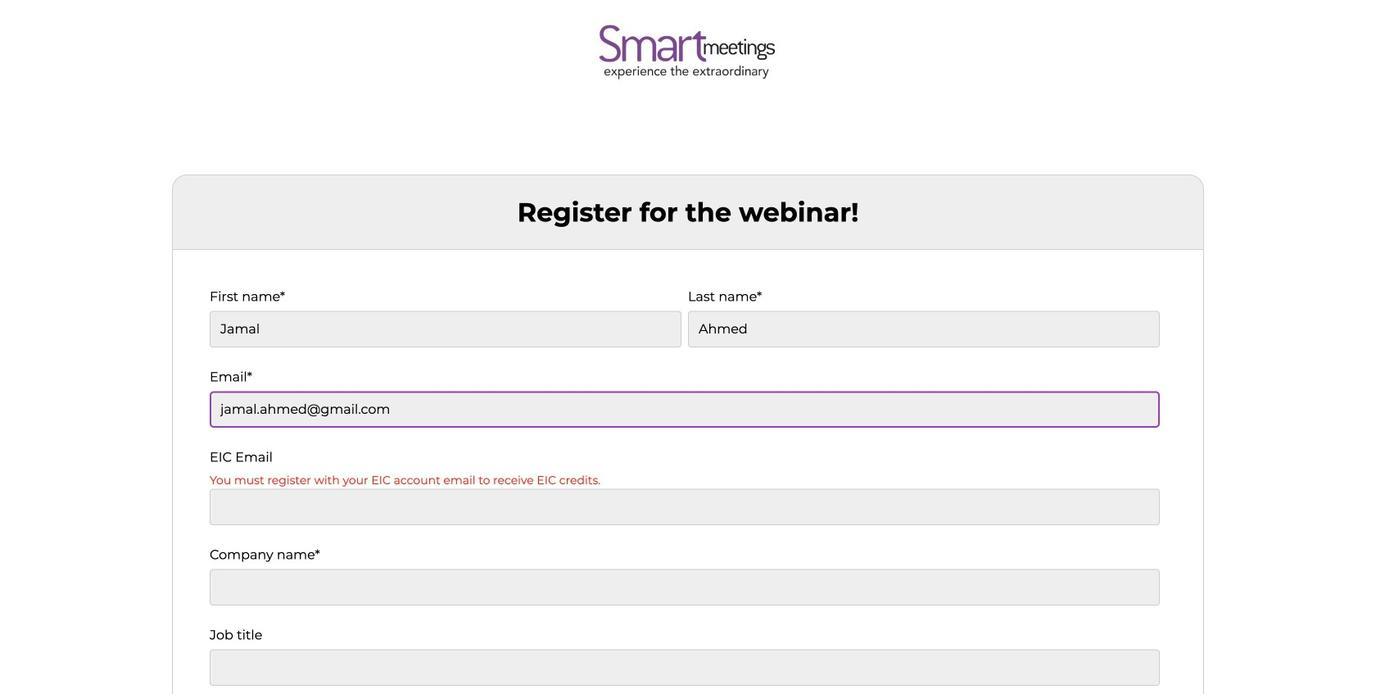 Task type: describe. For each thing, give the bounding box(es) containing it.
sm events logo 2024 image
[[578, 20, 783, 83]]



Task type: locate. For each thing, give the bounding box(es) containing it.
None text field
[[688, 311, 1161, 347], [210, 649, 1161, 686], [688, 311, 1161, 347], [210, 649, 1161, 686]]

None text field
[[210, 311, 682, 347], [210, 489, 1161, 525], [210, 569, 1161, 606], [210, 311, 682, 347], [210, 489, 1161, 525], [210, 569, 1161, 606]]

None email field
[[210, 391, 1161, 428]]



